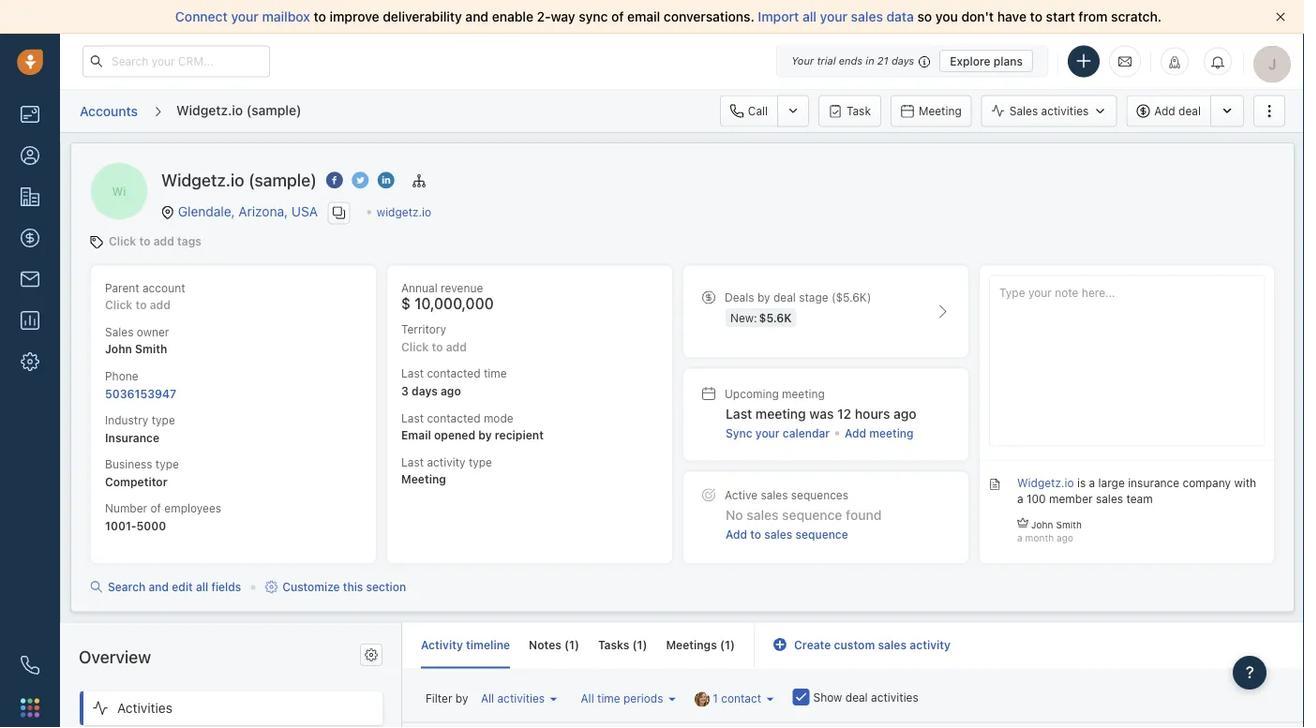 Task type: vqa. For each thing, say whether or not it's contained in the screenshot.
CREATE
yes



Task type: describe. For each thing, give the bounding box(es) containing it.
time inside last contacted time 3 days ago
[[484, 367, 507, 380]]

sales owner john smith
[[105, 325, 169, 356]]

by for deals
[[758, 291, 770, 304]]

deliverability
[[383, 9, 462, 24]]

team
[[1127, 493, 1153, 506]]

is
[[1077, 477, 1086, 490]]

territory click to add
[[401, 323, 467, 354]]

overview
[[79, 648, 151, 668]]

glendale, arizona, usa link
[[178, 204, 318, 219]]

add deal button
[[1127, 95, 1211, 127]]

phone element
[[11, 647, 49, 685]]

1 vertical spatial widgetz.io
[[161, 170, 244, 190]]

create custom sales activity link
[[774, 639, 951, 652]]

glendale, arizona, usa
[[178, 204, 318, 219]]

0 vertical spatial widgetz.io
[[176, 102, 243, 118]]

2 horizontal spatial your
[[820, 9, 848, 24]]

recipient
[[495, 429, 544, 442]]

owner
[[137, 325, 169, 339]]

1 vertical spatial (sample)
[[248, 170, 317, 190]]

) for meetings ( 1 )
[[730, 639, 735, 652]]

all for all time periods
[[581, 692, 594, 705]]

to inside territory click to add
[[432, 341, 443, 354]]

periods
[[624, 692, 664, 705]]

sync your calendar link
[[726, 425, 830, 442]]

all activities
[[481, 692, 545, 705]]

month
[[1026, 533, 1054, 544]]

activity inside last activity type meeting
[[427, 456, 466, 469]]

mng settings image
[[365, 649, 378, 662]]

industry type insurance
[[105, 414, 175, 444]]

last contacted time 3 days ago
[[401, 367, 507, 398]]

1 horizontal spatial activity
[[910, 639, 951, 652]]

customize
[[283, 581, 340, 594]]

last for last contacted time 3 days ago
[[401, 367, 424, 380]]

so
[[918, 9, 932, 24]]

usa
[[292, 204, 318, 219]]

ago for 12 hours ago
[[894, 406, 917, 422]]

this
[[343, 581, 363, 594]]

glendale,
[[178, 204, 235, 219]]

task button
[[819, 95, 881, 127]]

1 horizontal spatial john
[[1032, 519, 1054, 530]]

territory
[[401, 323, 446, 336]]

wi button
[[90, 162, 148, 220]]

contact
[[721, 692, 762, 705]]

1 horizontal spatial activities
[[871, 691, 919, 704]]

activities for sales activities
[[1042, 105, 1089, 118]]

3
[[401, 385, 409, 398]]

create custom sales activity
[[794, 639, 951, 652]]

your for calendar
[[756, 427, 780, 440]]

data
[[887, 9, 914, 24]]

twitter circled image
[[352, 170, 369, 190]]

type for business type competitor
[[156, 458, 179, 471]]

1 vertical spatial widgetz.io (sample)
[[161, 170, 317, 190]]

sync
[[726, 427, 753, 440]]

in
[[866, 55, 875, 67]]

search and edit all fields
[[108, 581, 241, 594]]

connect
[[175, 9, 228, 24]]

send email image
[[1119, 54, 1132, 69]]

add deal
[[1155, 105, 1201, 118]]

activities
[[117, 701, 173, 716]]

add meeting link
[[845, 425, 914, 442]]

1 contact
[[713, 692, 762, 705]]

deals by deal stage ($5.6k)
[[725, 291, 872, 304]]

1001-
[[105, 520, 137, 533]]

meeting for upcoming
[[782, 387, 825, 401]]

smith inside sales owner john smith
[[135, 343, 167, 356]]

0 vertical spatial sequence
[[782, 508, 843, 523]]

1 vertical spatial and
[[149, 581, 169, 594]]

to left tags
[[139, 235, 150, 248]]

meeting button
[[891, 95, 972, 127]]

business type competitor
[[105, 458, 179, 489]]

activity
[[421, 639, 463, 652]]

contacted for days
[[427, 367, 481, 380]]

filter by
[[426, 692, 468, 705]]

add inside 'parent account click to add'
[[150, 299, 171, 312]]

last contacted mode email opened by recipient
[[401, 412, 544, 442]]

Search your CRM... text field
[[83, 45, 270, 77]]

deal for add deal
[[1179, 105, 1201, 118]]

your trial ends in 21 days
[[792, 55, 915, 67]]

revenue
[[441, 281, 483, 294]]

2 vertical spatial widgetz.io
[[1018, 477, 1074, 490]]

0 vertical spatial of
[[611, 9, 624, 24]]

a month ago
[[1018, 533, 1074, 544]]

upcoming
[[725, 387, 779, 401]]

john smith
[[1032, 519, 1082, 530]]

sales right the no
[[747, 508, 779, 523]]

$5.6k
[[759, 312, 792, 325]]

5000
[[137, 520, 166, 533]]

of inside "number of employees 1001-5000"
[[151, 502, 161, 515]]

sales for sales activities
[[1010, 105, 1038, 118]]

call button
[[720, 95, 778, 127]]

ago for 3 days ago
[[441, 385, 461, 398]]

activity timeline
[[421, 639, 510, 652]]

1 horizontal spatial days
[[892, 55, 915, 67]]

5036153947 link
[[105, 387, 176, 400]]

notes
[[529, 639, 562, 652]]

click inside territory click to add
[[401, 341, 429, 354]]

mode
[[484, 412, 514, 425]]

conversations.
[[664, 9, 755, 24]]

phone
[[105, 370, 138, 383]]

show deal activities
[[814, 691, 919, 704]]

sales for sales owner john smith
[[105, 325, 134, 339]]

0 vertical spatial and
[[466, 9, 489, 24]]

filter
[[426, 692, 452, 705]]

1 for meetings ( 1 )
[[725, 639, 730, 652]]

search
[[108, 581, 146, 594]]

( for meetings
[[720, 639, 725, 652]]

way
[[551, 9, 575, 24]]

meeting inside meeting "button"
[[919, 105, 962, 118]]

activities for all activities
[[497, 692, 545, 705]]

to inside 'parent account click to add'
[[136, 299, 147, 312]]

parent account click to add
[[105, 281, 185, 312]]

linkedin circled image
[[378, 170, 395, 190]]

1 vertical spatial smith
[[1056, 519, 1082, 530]]

business
[[105, 458, 152, 471]]

sync your calendar
[[726, 427, 830, 440]]

($5.6k)
[[832, 291, 872, 304]]

widgetz.io link
[[377, 205, 431, 219]]

sales inside is a large insurance company with a 100 member sales team
[[1096, 493, 1124, 506]]

1 inside button
[[713, 692, 718, 705]]

5036153947
[[105, 387, 176, 400]]

email
[[627, 9, 660, 24]]

upcoming meeting
[[725, 387, 825, 401]]

was
[[810, 406, 834, 422]]

click inside 'parent account click to add'
[[105, 299, 133, 312]]

sales left data
[[851, 9, 883, 24]]

meeting inside last activity type meeting
[[401, 473, 446, 486]]

annual
[[401, 281, 438, 294]]



Task type: locate. For each thing, give the bounding box(es) containing it.
to right mailbox on the left of the page
[[314, 9, 326, 24]]

explore plans
[[950, 54, 1023, 68]]

2 vertical spatial ago
[[1057, 533, 1074, 544]]

all right 'filter by' on the bottom left
[[481, 692, 494, 705]]

0 vertical spatial ago
[[441, 385, 461, 398]]

add inside no sales sequence found add to sales sequence
[[726, 528, 748, 542]]

1 vertical spatial of
[[151, 502, 161, 515]]

john
[[105, 343, 132, 356], [1032, 519, 1054, 530]]

of
[[611, 9, 624, 24], [151, 502, 161, 515]]

0 horizontal spatial of
[[151, 502, 161, 515]]

( right meetings
[[720, 639, 725, 652]]

0 horizontal spatial time
[[484, 367, 507, 380]]

( for notes
[[565, 639, 569, 652]]

1 horizontal spatial by
[[479, 429, 492, 442]]

1 right meetings
[[725, 639, 730, 652]]

1 ) from the left
[[575, 639, 579, 652]]

0 horizontal spatial your
[[231, 9, 259, 24]]

2 horizontal spatial (
[[720, 639, 725, 652]]

add down what's new image
[[1155, 105, 1176, 118]]

last for last meeting was 12 hours ago
[[726, 406, 752, 422]]

1 vertical spatial meeting
[[401, 473, 446, 486]]

meeting up sync your calendar
[[756, 406, 806, 422]]

all inside all activities link
[[481, 692, 494, 705]]

0 vertical spatial widgetz.io (sample)
[[176, 102, 301, 118]]

0 horizontal spatial all
[[196, 581, 208, 594]]

add down 12
[[845, 427, 867, 440]]

1 contacted from the top
[[427, 367, 481, 380]]

freshworks switcher image
[[21, 699, 39, 718]]

sales
[[851, 9, 883, 24], [761, 489, 788, 502], [1096, 493, 1124, 506], [747, 508, 779, 523], [765, 528, 793, 542], [878, 639, 907, 652]]

0 vertical spatial activity
[[427, 456, 466, 469]]

0 vertical spatial add
[[153, 235, 174, 248]]

1 horizontal spatial smith
[[1056, 519, 1082, 530]]

meeting up last meeting was 12 hours ago
[[782, 387, 825, 401]]

1 contact button
[[690, 687, 779, 711]]

0 vertical spatial add
[[1155, 105, 1176, 118]]

contacted down territory click to add
[[427, 367, 481, 380]]

to down parent
[[136, 299, 147, 312]]

by for filter
[[456, 692, 468, 705]]

0 vertical spatial smith
[[135, 343, 167, 356]]

explore
[[950, 54, 991, 68]]

your for mailbox
[[231, 9, 259, 24]]

1 vertical spatial john
[[1032, 519, 1054, 530]]

active
[[725, 489, 758, 502]]

sales left owner
[[105, 325, 134, 339]]

a right is
[[1089, 477, 1096, 490]]

2 horizontal spatial ago
[[1057, 533, 1074, 544]]

time left "periods"
[[597, 692, 621, 705]]

search and edit all fields link
[[90, 579, 241, 596]]

last meeting was 12 hours ago
[[726, 406, 917, 422]]

days right 3
[[412, 385, 438, 398]]

0 vertical spatial a
[[1089, 477, 1096, 490]]

john inside sales owner john smith
[[105, 343, 132, 356]]

type inside business type competitor
[[156, 458, 179, 471]]

and left edit
[[149, 581, 169, 594]]

all time periods button
[[576, 687, 681, 711]]

industry
[[105, 414, 148, 427]]

0 horizontal spatial deal
[[774, 291, 796, 304]]

of up 5000
[[151, 502, 161, 515]]

deal down what's new image
[[1179, 105, 1201, 118]]

0 vertical spatial all
[[803, 9, 817, 24]]

don't
[[962, 9, 994, 24]]

1 horizontal spatial your
[[756, 427, 780, 440]]

a left 100 on the right of the page
[[1018, 493, 1024, 506]]

click down parent
[[105, 299, 133, 312]]

by right filter
[[456, 692, 468, 705]]

2 vertical spatial add
[[726, 528, 748, 542]]

2 vertical spatial click
[[401, 341, 429, 354]]

enable
[[492, 9, 534, 24]]

all for all activities
[[481, 692, 494, 705]]

add for add meeting
[[845, 427, 867, 440]]

add inside add meeting link
[[845, 427, 867, 440]]

sales down the plans
[[1010, 105, 1038, 118]]

contacted for opened
[[427, 412, 481, 425]]

1 horizontal spatial )
[[643, 639, 647, 652]]

3 ) from the left
[[730, 639, 735, 652]]

sales inside sales owner john smith
[[105, 325, 134, 339]]

2 vertical spatial meeting
[[870, 427, 914, 440]]

add up last contacted time 3 days ago on the bottom of page
[[446, 341, 467, 354]]

1 vertical spatial sales
[[105, 325, 134, 339]]

fields
[[211, 581, 241, 594]]

contacted
[[427, 367, 481, 380], [427, 412, 481, 425]]

0 vertical spatial contacted
[[427, 367, 481, 380]]

1 horizontal spatial all
[[803, 9, 817, 24]]

by inside last contacted mode email opened by recipient
[[479, 429, 492, 442]]

2 ( from the left
[[633, 639, 637, 652]]

1 vertical spatial contacted
[[427, 412, 481, 425]]

1 vertical spatial click
[[105, 299, 133, 312]]

trial
[[817, 55, 836, 67]]

widgetz.io (sample) up glendale, arizona, usa
[[161, 170, 317, 190]]

0 horizontal spatial activity
[[427, 456, 466, 469]]

timeline
[[466, 639, 510, 652]]

0 vertical spatial by
[[758, 291, 770, 304]]

last inside last activity type meeting
[[401, 456, 424, 469]]

john up month
[[1032, 519, 1054, 530]]

sequence
[[782, 508, 843, 523], [796, 528, 848, 542]]

add for add deal
[[1155, 105, 1176, 118]]

facebook circled image
[[326, 170, 343, 190]]

custom
[[834, 639, 875, 652]]

import all your sales data link
[[758, 9, 918, 24]]

time
[[484, 367, 507, 380], [597, 692, 621, 705]]

1 horizontal spatial ago
[[894, 406, 917, 422]]

add inside territory click to add
[[446, 341, 467, 354]]

meeting down the email
[[401, 473, 446, 486]]

1 vertical spatial add
[[150, 299, 171, 312]]

add left tags
[[153, 235, 174, 248]]

ago inside last contacted time 3 days ago
[[441, 385, 461, 398]]

to down territory
[[432, 341, 443, 354]]

activity down opened
[[427, 456, 466, 469]]

last
[[401, 367, 424, 380], [726, 406, 752, 422], [401, 412, 424, 425], [401, 456, 424, 469]]

2 horizontal spatial activities
[[1042, 105, 1089, 118]]

sequences
[[791, 489, 849, 502]]

days right 21 at the top right of the page
[[892, 55, 915, 67]]

0 vertical spatial john
[[105, 343, 132, 356]]

sync
[[579, 9, 608, 24]]

3 ( from the left
[[720, 639, 725, 652]]

0 horizontal spatial john
[[105, 343, 132, 356]]

smith down member
[[1056, 519, 1082, 530]]

a left month
[[1018, 533, 1023, 544]]

to down active
[[751, 528, 762, 542]]

1 horizontal spatial deal
[[846, 691, 868, 704]]

phone image
[[21, 656, 39, 675]]

$
[[401, 295, 411, 313]]

) right meetings
[[730, 639, 735, 652]]

) for tasks ( 1 )
[[643, 639, 647, 652]]

company
[[1183, 477, 1231, 490]]

all
[[803, 9, 817, 24], [196, 581, 208, 594]]

1 vertical spatial days
[[412, 385, 438, 398]]

all inside search and edit all fields link
[[196, 581, 208, 594]]

connect your mailbox to improve deliverability and enable 2-way sync of email conversations. import all your sales data so you don't have to start from scratch.
[[175, 9, 1162, 24]]

by up new: $5.6k
[[758, 291, 770, 304]]

1 horizontal spatial sales
[[1010, 105, 1038, 118]]

sales right custom
[[878, 639, 907, 652]]

tags
[[177, 235, 202, 248]]

2-
[[537, 9, 551, 24]]

2 horizontal spatial )
[[730, 639, 735, 652]]

found
[[846, 508, 882, 523]]

add to sales sequence link
[[726, 527, 848, 545]]

1 all from the left
[[481, 692, 494, 705]]

click up parent
[[109, 235, 136, 248]]

0 horizontal spatial meeting
[[401, 473, 446, 486]]

0 horizontal spatial by
[[456, 692, 468, 705]]

widgetz.io up 100 on the right of the page
[[1018, 477, 1074, 490]]

deal inside button
[[1179, 105, 1201, 118]]

click down territory
[[401, 341, 429, 354]]

2 horizontal spatial deal
[[1179, 105, 1201, 118]]

meeting down hours
[[870, 427, 914, 440]]

0 vertical spatial meeting
[[919, 105, 962, 118]]

time inside button
[[597, 692, 621, 705]]

to inside no sales sequence found add to sales sequence
[[751, 528, 762, 542]]

days inside last contacted time 3 days ago
[[412, 385, 438, 398]]

last down the email
[[401, 456, 424, 469]]

close image
[[1276, 12, 1286, 22]]

competitor
[[105, 476, 168, 489]]

meeting
[[919, 105, 962, 118], [401, 473, 446, 486]]

1 vertical spatial deal
[[774, 291, 796, 304]]

all right import
[[803, 9, 817, 24]]

last up sync
[[726, 406, 752, 422]]

type down last contacted mode email opened by recipient
[[469, 456, 492, 469]]

1 vertical spatial activity
[[910, 639, 951, 652]]

ago
[[441, 385, 461, 398], [894, 406, 917, 422], [1057, 533, 1074, 544]]

john up phone
[[105, 343, 132, 356]]

last for last activity type meeting
[[401, 456, 424, 469]]

accounts
[[80, 103, 138, 118]]

1 vertical spatial a
[[1018, 493, 1024, 506]]

2 ) from the left
[[643, 639, 647, 652]]

1 ( from the left
[[565, 639, 569, 652]]

0 vertical spatial days
[[892, 55, 915, 67]]

improve
[[330, 9, 379, 24]]

new: $5.6k
[[731, 311, 792, 325]]

2 vertical spatial deal
[[846, 691, 868, 704]]

by down mode
[[479, 429, 492, 442]]

0 horizontal spatial activities
[[497, 692, 545, 705]]

1 horizontal spatial add
[[845, 427, 867, 440]]

phone 5036153947
[[105, 370, 176, 400]]

0 vertical spatial (sample)
[[246, 102, 301, 118]]

days
[[892, 55, 915, 67], [412, 385, 438, 398]]

contacted up opened
[[427, 412, 481, 425]]

add inside add deal button
[[1155, 105, 1176, 118]]

meeting down 'explore'
[[919, 105, 962, 118]]

1 vertical spatial all
[[196, 581, 208, 594]]

2 vertical spatial add
[[446, 341, 467, 354]]

meetings
[[666, 639, 717, 652]]

0 horizontal spatial sales
[[105, 325, 134, 339]]

deals
[[725, 291, 754, 304]]

contacted inside last contacted time 3 days ago
[[427, 367, 481, 380]]

arizona,
[[239, 204, 288, 219]]

active sales sequences
[[725, 489, 849, 502]]

2 vertical spatial by
[[456, 692, 468, 705]]

have
[[998, 9, 1027, 24]]

calendar
[[783, 427, 830, 440]]

last inside last contacted mode email opened by recipient
[[401, 412, 424, 425]]

1 vertical spatial time
[[597, 692, 621, 705]]

type inside industry type insurance
[[152, 414, 175, 427]]

smith down owner
[[135, 343, 167, 356]]

1 horizontal spatial time
[[597, 692, 621, 705]]

section
[[366, 581, 406, 594]]

last up the email
[[401, 412, 424, 425]]

last up 3
[[401, 367, 424, 380]]

0 vertical spatial meeting
[[782, 387, 825, 401]]

type down "5036153947" link
[[152, 414, 175, 427]]

sales down large
[[1096, 493, 1124, 506]]

customize this section
[[283, 581, 406, 594]]

to left start
[[1030, 9, 1043, 24]]

click
[[109, 235, 136, 248], [105, 299, 133, 312], [401, 341, 429, 354]]

deal right show
[[846, 691, 868, 704]]

2 contacted from the top
[[427, 412, 481, 425]]

ago down john smith
[[1057, 533, 1074, 544]]

( for tasks
[[633, 639, 637, 652]]

widgetz.io up "glendale,"
[[161, 170, 244, 190]]

1 horizontal spatial of
[[611, 9, 624, 24]]

0 horizontal spatial (
[[565, 639, 569, 652]]

type up competitor
[[156, 458, 179, 471]]

and left enable
[[466, 9, 489, 24]]

deal for show deal activities
[[846, 691, 868, 704]]

deal up '$5.6k'
[[774, 291, 796, 304]]

what's new image
[[1169, 56, 1182, 69]]

ago up last contacted mode email opened by recipient
[[441, 385, 461, 398]]

hours
[[855, 406, 890, 422]]

widgetz.io (sample)
[[176, 102, 301, 118], [161, 170, 317, 190]]

add
[[153, 235, 174, 248], [150, 299, 171, 312], [446, 341, 467, 354]]

meeting for last
[[756, 406, 806, 422]]

0 vertical spatial sales
[[1010, 105, 1038, 118]]

tasks
[[598, 639, 630, 652]]

widgetz.io link
[[1018, 477, 1074, 490]]

( right tasks
[[633, 639, 637, 652]]

( right 'notes'
[[565, 639, 569, 652]]

large
[[1099, 477, 1125, 490]]

1 right 'notes'
[[569, 639, 575, 652]]

2 all from the left
[[581, 692, 594, 705]]

meeting for add
[[870, 427, 914, 440]]

0 horizontal spatial smith
[[135, 343, 167, 356]]

1 vertical spatial add
[[845, 427, 867, 440]]

add meeting
[[845, 427, 914, 440]]

add down the no
[[726, 528, 748, 542]]

) for notes ( 1 )
[[575, 639, 579, 652]]

) right tasks
[[643, 639, 647, 652]]

ago right hours
[[894, 406, 917, 422]]

last inside last contacted time 3 days ago
[[401, 367, 424, 380]]

task
[[847, 105, 871, 118]]

1 for notes ( 1 )
[[569, 639, 575, 652]]

1 horizontal spatial (
[[633, 639, 637, 652]]

sales down active sales sequences
[[765, 528, 793, 542]]

type for industry type insurance
[[152, 414, 175, 427]]

10,000,000
[[415, 295, 494, 313]]

1 horizontal spatial and
[[466, 9, 489, 24]]

type
[[152, 414, 175, 427], [469, 456, 492, 469], [156, 458, 179, 471]]

of right "sync"
[[611, 9, 624, 24]]

0 vertical spatial deal
[[1179, 105, 1201, 118]]

1 right tasks
[[637, 639, 643, 652]]

from
[[1079, 9, 1108, 24]]

smith
[[135, 343, 167, 356], [1056, 519, 1082, 530]]

sales right active
[[761, 489, 788, 502]]

create
[[794, 639, 831, 652]]

0 horizontal spatial days
[[412, 385, 438, 398]]

your right sync
[[756, 427, 780, 440]]

contacted inside last contacted mode email opened by recipient
[[427, 412, 481, 425]]

mailbox
[[262, 9, 310, 24]]

0 horizontal spatial add
[[726, 528, 748, 542]]

all left "periods"
[[581, 692, 594, 705]]

0 horizontal spatial ago
[[441, 385, 461, 398]]

your left mailbox on the left of the page
[[231, 9, 259, 24]]

1 vertical spatial meeting
[[756, 406, 806, 422]]

activity right custom
[[910, 639, 951, 652]]

all right edit
[[196, 581, 208, 594]]

widgetz.io down search your crm... text box
[[176, 102, 243, 118]]

0 horizontal spatial )
[[575, 639, 579, 652]]

all
[[481, 692, 494, 705], [581, 692, 594, 705]]

your up trial
[[820, 9, 848, 24]]

all inside all time periods button
[[581, 692, 594, 705]]

0 horizontal spatial all
[[481, 692, 494, 705]]

explore plans link
[[940, 50, 1033, 72]]

1 vertical spatial by
[[479, 429, 492, 442]]

connect your mailbox link
[[175, 9, 314, 24]]

you
[[936, 9, 958, 24]]

) right 'notes'
[[575, 639, 579, 652]]

0 horizontal spatial and
[[149, 581, 169, 594]]

start
[[1046, 9, 1075, 24]]

1 vertical spatial ago
[[894, 406, 917, 422]]

1 left contact
[[713, 692, 718, 705]]

0 vertical spatial time
[[484, 367, 507, 380]]

new:
[[731, 311, 757, 325]]

number
[[105, 502, 147, 515]]

2 horizontal spatial add
[[1155, 105, 1176, 118]]

add down the account
[[150, 299, 171, 312]]

1 for tasks ( 1 )
[[637, 639, 643, 652]]

2 horizontal spatial by
[[758, 291, 770, 304]]

1 horizontal spatial meeting
[[919, 105, 962, 118]]

ends
[[839, 55, 863, 67]]

1 vertical spatial sequence
[[796, 528, 848, 542]]

0 vertical spatial click
[[109, 235, 136, 248]]

email
[[401, 429, 431, 442]]

2 vertical spatial a
[[1018, 533, 1023, 544]]

1 horizontal spatial all
[[581, 692, 594, 705]]

last for last contacted mode email opened by recipient
[[401, 412, 424, 425]]

click to add tags
[[109, 235, 202, 248]]

widgetz.io (sample) down search your crm... text box
[[176, 102, 301, 118]]

is a large insurance company with a 100 member sales team
[[1018, 477, 1257, 506]]

widgetz.io
[[176, 102, 243, 118], [161, 170, 244, 190], [1018, 477, 1074, 490]]

stage
[[799, 291, 829, 304]]

type inside last activity type meeting
[[469, 456, 492, 469]]

time up mode
[[484, 367, 507, 380]]



